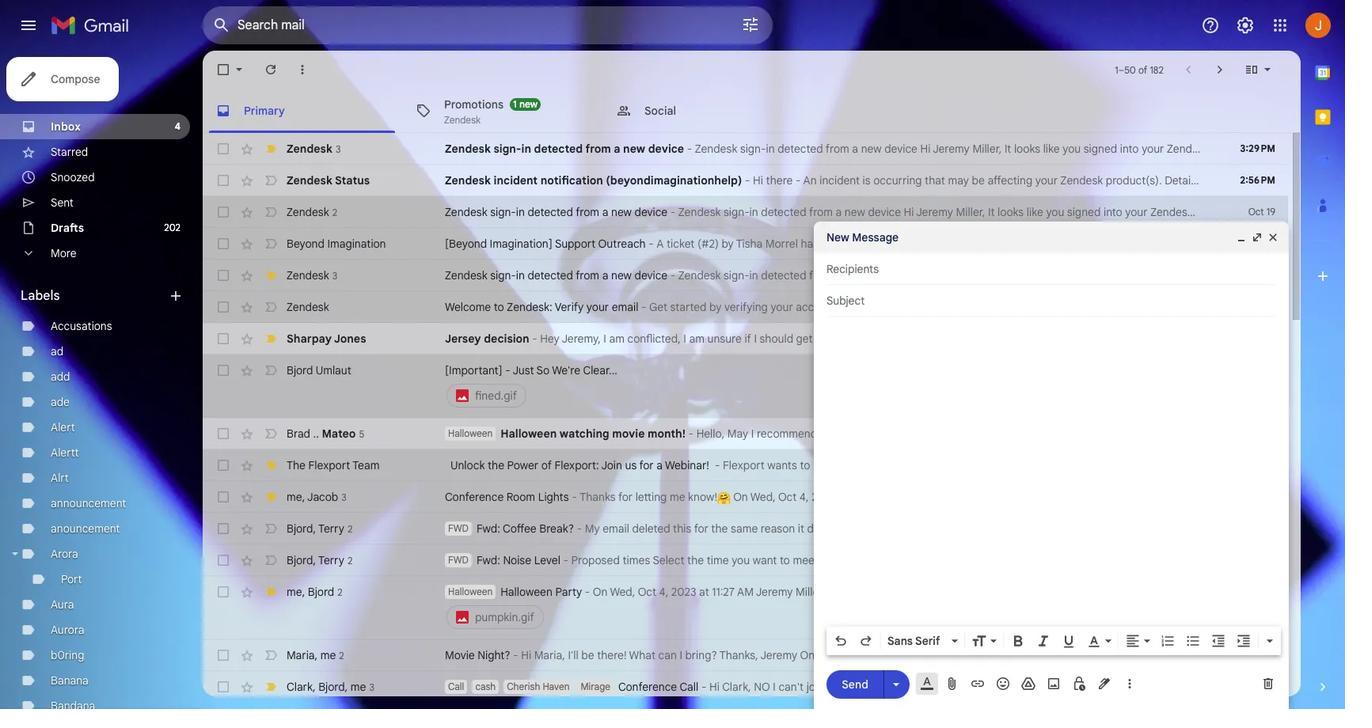 Task type: describe. For each thing, give the bounding box(es) containing it.
0 vertical spatial email
[[612, 300, 638, 314]]

toggle split pane mode image
[[1244, 62, 1260, 78]]

starred link
[[51, 145, 88, 159]]

- down 'bring?'
[[701, 680, 707, 694]]

signed for zendesk 2
[[1067, 205, 1101, 219]]

cell for row containing sharpay jones
[[1231, 331, 1288, 347]]

0 vertical spatial signed
[[1084, 142, 1117, 156]]

5 row from the top
[[203, 260, 1345, 291]]

conference call - hi clark, no i can't join. thanks, jeremy on wed, oct 4, 2023 at 7:56 am bjord umlaut <sicritbjordd@gmail.com> wrote: no gran
[[618, 680, 1345, 694]]

emails.
[[861, 522, 896, 536]]

insert link ‪(⌘k)‬ image
[[970, 676, 986, 692]]

hotel
[[973, 427, 1000, 441]]

am right "11:27"
[[737, 585, 754, 599]]

wrote: left yes, at right
[[1114, 490, 1145, 504]]

october
[[965, 553, 1007, 568]]

seem
[[940, 522, 967, 536]]

halloween halloween party - on wed, oct 4, 2023 at 11:27 am jeremy miller <millerjeremy500@gmail.com> wrote: hi everyone, we will be having an office halloween party on 10/31.
[[448, 585, 1345, 599]]

real
[[900, 332, 922, 346]]

halloween down compartmental
[[1218, 585, 1270, 599]]

sign- down imagination]
[[490, 268, 516, 283]]

2 are from the left
[[1298, 237, 1315, 251]]

fwd: for fwd: coffee break?
[[477, 522, 500, 536]]

4, left sans
[[866, 648, 876, 663]]

in down social tab
[[766, 142, 775, 156]]

bjord up me , bjord 2
[[287, 553, 313, 567]]

i right may
[[751, 427, 754, 441]]

0 horizontal spatial hey
[[540, 332, 560, 346]]

[important] - just so we're clear...
[[445, 363, 617, 378]]

i left did.
[[1170, 490, 1173, 504]]

older image
[[1212, 62, 1228, 78]]

0 horizontal spatial is
[[908, 237, 916, 251]]

bjord right clark
[[318, 680, 345, 694]]

formatting options toolbar
[[827, 627, 1281, 656]]

room
[[507, 490, 535, 504]]

Search mail text field
[[238, 17, 697, 33]]

2 vertical spatial on
[[1303, 585, 1315, 599]]

am left toggle confidential mode icon
[[1053, 680, 1069, 694]]

labels navigation
[[0, 51, 203, 709]]

oct right indent more ‪(⌘])‬ image
[[1252, 649, 1268, 661]]

level
[[534, 553, 560, 568]]

on right party
[[593, 585, 608, 599]]

cell for 11th row from the top of the page
[[1231, 489, 1288, 505]]

this
[[673, 522, 691, 536]]

am right 8:01
[[942, 648, 959, 663]]

more formatting options image
[[1262, 633, 1278, 649]]

0 horizontal spatial maria
[[287, 648, 315, 662]]

away
[[941, 300, 967, 314]]

zendesk sign-in detected from a new device - zendesk sign-in detected from a new device hi jeremy miller, it looks like you signed into your zendesk account using a new device on for zendesk 3
[[445, 268, 1345, 283]]

0 vertical spatial using
[[1256, 142, 1283, 156]]

11 row from the top
[[203, 481, 1345, 513]]

mateo
[[322, 426, 356, 441]]

on right more send options icon
[[910, 680, 925, 694]]

zendesk inside promotions, one new message, tab
[[444, 114, 481, 125]]

alrt
[[51, 471, 69, 485]]

brand
[[1005, 300, 1034, 314]]

gran
[[1324, 680, 1345, 694]]

watching
[[560, 427, 609, 441]]

on up 9am
[[1025, 522, 1039, 536]]

2023 left 09:42,
[[1157, 427, 1182, 441]]

1 vertical spatial is
[[1301, 300, 1309, 314]]

primary
[[244, 103, 285, 118]]

conference room lights
[[445, 490, 569, 504]]

wed, down 8:01
[[927, 680, 952, 694]]

at inside cell
[[699, 585, 709, 599]]

drafts link
[[51, 221, 84, 235]]

..
[[313, 426, 319, 441]]

i right jeremy,
[[604, 332, 606, 346]]

the left beloved
[[820, 427, 837, 441]]

wed, down times
[[610, 585, 635, 599]]

umlaut down <mariaaawilliams@gmail.com>
[[1101, 680, 1137, 694]]

1 horizontal spatial call
[[680, 680, 699, 694]]

wed, up –
[[1042, 522, 1067, 536]]

2023 up bird
[[1103, 522, 1128, 536]]

should
[[760, 332, 793, 346]]

to right 'known'
[[1185, 553, 1195, 568]]

umlaut down aug
[[1216, 522, 1251, 536]]

join.
[[807, 680, 827, 694]]

oct inside cell
[[638, 585, 656, 599]]

more send options image
[[888, 677, 904, 692]]

me left "know!"
[[670, 490, 685, 504]]

primary tab
[[203, 89, 401, 133]]

underline ‪(⌘u)‬ image
[[1061, 634, 1077, 650]]

italic ‪(⌘i)‬ image
[[1036, 633, 1051, 649]]

bjord down did.
[[1187, 522, 1213, 536]]

[important]
[[445, 363, 503, 378]]

0 vertical spatial everyone,
[[1031, 585, 1080, 599]]

received.
[[850, 237, 896, 251]]

like for zendesk 3
[[1027, 268, 1043, 283]]

new inside tab
[[519, 98, 538, 110]]

it
[[798, 522, 804, 536]]

deleted
[[632, 522, 670, 536]]

row containing maria
[[203, 640, 1345, 671]]

fwd fwd: noise level - proposed times select the time you want to meet mountain daylight time thu, october 5 9am – 11am lark, the bird known to be a compartmental disaster 
[[448, 553, 1345, 568]]

account up jersey decision - hey jeremy, i am conflicted, i am unsure if i should get a barcelona or a real madrid jersey, which one would you get? best, sharpay
[[796, 300, 837, 314]]

4 inside labels navigation
[[175, 120, 181, 132]]

oct up send
[[845, 648, 864, 663]]

cash
[[475, 681, 496, 693]]

new
[[827, 230, 849, 245]]

1 vertical spatial one
[[1033, 332, 1052, 346]]

1 new
[[513, 98, 538, 110]]

2023 down select
[[671, 585, 696, 599]]

signed for zendesk 3
[[1067, 268, 1101, 283]]

halloween down noise
[[501, 585, 553, 599]]

row containing the flexport team
[[203, 450, 1288, 481]]

new message
[[827, 230, 899, 245]]

, for fourth row from the bottom
[[313, 553, 316, 567]]

- right lights
[[572, 490, 577, 504]]

on right did.
[[1197, 490, 1212, 504]]

11am
[[1053, 553, 1077, 568]]

2 beyond from the left
[[1073, 237, 1111, 251]]

oct up yes, at right
[[1136, 427, 1154, 441]]

cell for row containing brad
[[1231, 426, 1288, 442]]

zendesk incident notification (beyondimaginationhelp) -
[[445, 173, 753, 188]]

tab list inside main content
[[203, 89, 1301, 133]]

halloween inside halloween halloween watching movie month! - hello, may i recommend the beloved children's classic: hotel transylvania 2? on wed, 4 oct 2023 at 09:42, bjord umlaut <sicritbjo
[[448, 428, 493, 439]]

4, up lark,
[[1091, 522, 1100, 536]]

classic:
[[934, 427, 971, 441]]

best,
[[1133, 332, 1159, 346]]

2 for fourth row from the bottom
[[347, 555, 353, 567]]

thanks
[[580, 490, 616, 504]]

bjord right 09:42,
[[1232, 427, 1259, 441]]

0 vertical spatial looks
[[1014, 142, 1040, 156]]

can
[[658, 648, 677, 663]]

oct 19 for there
[[1248, 238, 1276, 249]]

6 row from the top
[[203, 291, 1345, 323]]

at left 8:30
[[1304, 490, 1314, 504]]

indent more ‪(⌘])‬ image
[[1236, 633, 1252, 649]]

on right the 2?
[[1081, 427, 1096, 441]]

add
[[51, 370, 70, 384]]

wrote: up the <sicritbjordd@gmail.com>
[[1191, 648, 1222, 663]]

, for 5th row from the bottom of the page
[[313, 521, 316, 536]]

more options image
[[1125, 676, 1135, 692]]

9am
[[1019, 553, 1041, 568]]

2 for 14th row from the top of the page
[[337, 586, 343, 598]]

i right can
[[680, 648, 682, 663]]

zendesk sign-in detected from a new device - zendesk sign-in detected from a new device hi jeremy miller, it looks like you signed into your zendesk account using a new device on for zendesk 2
[[445, 205, 1345, 219]]

so
[[536, 363, 550, 378]]

me down the
[[287, 490, 302, 504]]

cell for row containing bjord umlaut
[[1231, 363, 1288, 378]]

hello
[[982, 237, 1008, 251]]

ad link
[[51, 344, 63, 359]]

row containing bjord umlaut
[[203, 355, 1288, 418]]

terry for fwd: coffee break?
[[318, 521, 344, 536]]

[beyond
[[445, 237, 487, 251]]

1 am from the left
[[609, 332, 625, 346]]

cell for 14th row from the top of the page
[[1231, 584, 1288, 600]]

bjord umlaut
[[287, 363, 351, 378]]

me up clark , bjord , me 3
[[320, 648, 336, 662]]

verifying
[[724, 300, 768, 314]]

account up out
[[1196, 205, 1237, 219]]

1 horizontal spatial jacob
[[895, 490, 926, 504]]

fined.gif
[[475, 389, 517, 403]]

b0ring link
[[51, 648, 84, 663]]

send
[[842, 677, 868, 692]]

jersey,
[[962, 332, 997, 346]]

important.
[[970, 522, 1022, 536]]

on for zendesk 2
[[1337, 205, 1345, 219]]

refresh image
[[263, 62, 279, 78]]

would
[[1054, 332, 1084, 346]]

wed, left aug
[[1214, 490, 1239, 504]]

no
[[754, 680, 770, 694]]

at left 8:26
[[1131, 522, 1141, 536]]

labels heading
[[21, 288, 168, 304]]

incident
[[494, 173, 538, 188]]

insert files using drive image
[[1021, 676, 1036, 692]]

looks for zendesk 2
[[998, 205, 1024, 219]]

0 vertical spatial be
[[1198, 553, 1211, 568]]

2 vertical spatial be
[[581, 648, 594, 663]]

arora
[[51, 547, 78, 561]]

miller, for zendesk 2
[[956, 205, 985, 219]]

umlaut down sharpay jones
[[316, 363, 351, 378]]

1 vertical spatial for
[[618, 490, 633, 504]]

sign- down incident
[[490, 205, 516, 219]]

me , bjord 2
[[287, 585, 343, 599]]

5 inside brad .. mateo 5
[[359, 428, 364, 440]]

indent less ‪(⌘[)‬ image
[[1211, 633, 1226, 649]]

oct right the minimize image
[[1248, 238, 1264, 249]]

beyond imagination
[[287, 237, 386, 251]]

3 inside clark , bjord , me 3
[[369, 681, 374, 693]]

account left your
[[1166, 300, 1206, 314]]

welcome
[[445, 300, 491, 314]]

bird
[[1127, 553, 1147, 568]]

2 verify from the left
[[1109, 300, 1138, 314]]

bulleted list ‪(⌘⇧8)‬ image
[[1185, 633, 1201, 649]]

1 sharpay from the left
[[287, 332, 332, 346]]

ad
[[51, 344, 63, 359]]

4, down select
[[659, 585, 668, 599]]

lights
[[538, 490, 569, 504]]

oct up lark,
[[1070, 522, 1088, 536]]

the left bird
[[1108, 553, 1124, 568]]

2023 right the redo ‪(⌘y)‬ image
[[878, 648, 904, 663]]

2 vertical spatial for
[[694, 522, 708, 536]]

- down "(beyondimaginationhelp)"
[[670, 205, 676, 219]]

in down tisha
[[749, 268, 758, 283]]

bold ‪(⌘b)‬ image
[[1010, 633, 1026, 649]]

account down out
[[1196, 268, 1237, 283]]

i right no at right bottom
[[773, 680, 776, 694]]

serif
[[915, 634, 940, 648]]

bjord up maria , me 2
[[308, 585, 334, 599]]

support image
[[1201, 16, 1220, 35]]

wed, up reason
[[750, 490, 776, 504]]

202
[[164, 222, 181, 234]]

alrt link
[[51, 471, 69, 485]]

0 vertical spatial by
[[722, 237, 734, 251]]

same
[[731, 522, 758, 536]]

fwd: for fwd: noise level
[[477, 553, 500, 568]]

haven
[[543, 681, 570, 693]]

account down wed, oct 18, 2023, 2:23 pm element on the right of the page
[[1257, 300, 1298, 314]]

oct up reason
[[778, 490, 797, 504]]

tisha
[[736, 237, 763, 251]]

me right clark
[[351, 680, 366, 694]]

no
[[1307, 680, 1321, 694]]

wed, oct 18, 2023, 2:23 pm element
[[1249, 268, 1276, 283]]

- up tisha
[[745, 173, 750, 188]]

reason
[[761, 522, 795, 536]]

using for zendesk 3
[[1240, 268, 1266, 283]]

0 vertical spatial for
[[639, 458, 654, 473]]

select
[[653, 553, 684, 568]]

- left a
[[649, 237, 654, 251]]

1 vertical spatial email
[[603, 522, 629, 536]]

19 for there
[[1267, 238, 1276, 249]]

anouncement link
[[51, 522, 120, 536]]

fwd for fwd: coffee break?
[[448, 523, 469, 534]]

1 zendesk 3 from the top
[[287, 141, 341, 156]]

using for zendesk 2
[[1240, 205, 1266, 219]]

, right clark
[[345, 680, 348, 694]]

clear...
[[583, 363, 617, 378]]

brad
[[287, 426, 310, 441]]

0 horizontal spatial call
[[448, 681, 464, 693]]

row containing clark
[[203, 671, 1345, 703]]

am right 8:26
[[1167, 522, 1184, 536]]

attach files image
[[945, 676, 960, 692]]

umlaut left <sicritbjo in the right of the page
[[1261, 427, 1297, 441]]

get
[[796, 332, 813, 346]]

more image
[[295, 62, 310, 78]]

help
[[1114, 237, 1137, 251]]

notification
[[541, 173, 603, 188]]

search mail image
[[207, 11, 236, 40]]

to right want in the bottom of the page
[[780, 553, 790, 568]]

0 vertical spatial just
[[513, 363, 534, 378]]

- right party
[[585, 585, 590, 599]]

on for zendesk 3
[[1337, 268, 1345, 283]]

bjord right insert photo
[[1072, 680, 1099, 694]]

unlock
[[450, 458, 485, 473]]

didn't
[[908, 522, 937, 536]]

month!
[[648, 427, 686, 441]]

conflicted,
[[628, 332, 681, 346]]

- up "(beyondimaginationhelp)"
[[687, 142, 692, 156]]

office
[[1187, 585, 1215, 599]]

coffee
[[503, 522, 537, 536]]

0 horizontal spatial one
[[894, 300, 913, 314]]

2:56 pm
[[1240, 174, 1276, 186]]

19 for using
[[1267, 206, 1276, 218]]

click
[[915, 300, 938, 314]]

to left zendesk:
[[494, 300, 504, 314]]

0 vertical spatial of
[[1139, 64, 1148, 76]]

lark,
[[1080, 553, 1105, 568]]

inbox link
[[51, 120, 81, 134]]

zendesk 2
[[287, 205, 337, 219]]

sign- down social tab
[[740, 142, 766, 156]]

0 vertical spatial like
[[1043, 142, 1060, 156]]

2 zendesk 3 from the top
[[287, 268, 337, 282]]

advanced search options image
[[735, 9, 766, 40]]



Task type: locate. For each thing, give the bounding box(es) containing it.
2 19 from the top
[[1267, 238, 1276, 249]]

noise
[[503, 553, 531, 568]]

1 horizontal spatial of
[[1139, 64, 1148, 76]]

1 vertical spatial oct 4
[[1252, 681, 1276, 693]]

11:27
[[712, 585, 735, 599]]

0 vertical spatial 5
[[359, 428, 364, 440]]

zendesk 3 down beyond imagination
[[287, 268, 337, 282]]

in up incident
[[521, 142, 531, 156]]

[beyond imagination] support outreach - a ticket (#2) by tisha morrel has been received. it is unassigned. hello tisha, we at beyond help are reaching out to see if there are any su
[[445, 237, 1345, 251]]

2 sharpay from the left
[[1161, 332, 1203, 346]]

main content
[[203, 51, 1345, 709]]

Subject field
[[827, 293, 1276, 309]]

2 vertical spatial miller,
[[956, 268, 985, 283]]

0 horizontal spatial if
[[745, 332, 751, 346]]

, down me , jacob 3
[[313, 521, 316, 536]]

0 horizontal spatial 5
[[359, 428, 364, 440]]

account up 2:56 pm
[[1212, 142, 1253, 156]]

1 horizontal spatial am
[[689, 332, 705, 346]]

0 vertical spatial on
[[1337, 205, 1345, 219]]

1 horizontal spatial conference
[[618, 680, 677, 694]]

using up 2:56 pm
[[1256, 142, 1283, 156]]

i right conflicted, at the top
[[684, 332, 686, 346]]

, for row containing clark
[[313, 680, 316, 694]]

- right decision
[[532, 332, 537, 346]]

insert signature image
[[1097, 676, 1112, 692]]

2 am from the left
[[689, 332, 705, 346]]

am
[[609, 332, 625, 346], [689, 332, 705, 346]]

see
[[1238, 237, 1256, 251]]

2 inside zendesk 2
[[332, 206, 337, 218]]

- left my
[[577, 522, 582, 536]]

it
[[1005, 142, 1011, 156], [988, 205, 995, 219], [899, 237, 905, 251], [988, 268, 995, 283], [899, 522, 905, 536]]

0 vertical spatial fwd
[[448, 523, 469, 534]]

announcement
[[51, 496, 126, 511]]

we right tisha,
[[1042, 237, 1058, 251]]

get?
[[1108, 332, 1131, 346]]

if left close image
[[1259, 237, 1266, 251]]

2 vertical spatial signed
[[1067, 268, 1101, 283]]

2 row from the top
[[203, 165, 1288, 196]]

social
[[644, 103, 676, 118]]

1 vertical spatial if
[[745, 332, 751, 346]]

- right the level
[[563, 553, 568, 568]]

1 vertical spatial using
[[1240, 205, 1266, 219]]

join
[[601, 458, 622, 473]]

🤗 image
[[717, 492, 731, 505]]

1 verify from the left
[[555, 300, 584, 314]]

1 vertical spatial conference
[[618, 680, 677, 694]]

jeremy
[[933, 142, 970, 156], [916, 205, 953, 219], [916, 268, 953, 283], [756, 585, 793, 599], [761, 648, 797, 663], [870, 680, 907, 694]]

- right night?
[[513, 648, 518, 663]]

5 left 9am
[[1010, 553, 1016, 568]]

main menu image
[[19, 16, 38, 35]]

(#2)
[[698, 237, 719, 251]]

we inside cell
[[1083, 585, 1098, 599]]

1 horizontal spatial maria
[[961, 648, 990, 663]]

1 fwd: from the top
[[477, 522, 500, 536]]

power
[[507, 458, 538, 473]]

0 vertical spatial into
[[1120, 142, 1139, 156]]

into for zendesk 3
[[1104, 268, 1122, 283]]

1 vertical spatial oct 19
[[1248, 238, 1276, 249]]

0 horizontal spatial just
[[513, 363, 534, 378]]

2 fwd: from the top
[[477, 553, 500, 568]]

discard draft ‪(⌘⇧d)‬ image
[[1260, 676, 1276, 692]]

, for 11th row from the top of the page
[[302, 490, 305, 504]]

anouncement
[[51, 522, 120, 536]]

-
[[687, 142, 692, 156], [745, 173, 750, 188], [670, 205, 676, 219], [649, 237, 654, 251], [670, 268, 676, 283], [641, 300, 646, 314], [532, 332, 537, 346], [505, 363, 510, 378], [689, 427, 694, 441], [715, 458, 720, 473], [572, 490, 577, 504], [577, 522, 582, 536], [563, 553, 568, 568], [585, 585, 590, 599], [513, 648, 518, 663], [701, 680, 707, 694]]

0 vertical spatial one
[[894, 300, 913, 314]]

4 row from the top
[[203, 228, 1345, 260]]

1 vertical spatial fwd:
[[477, 553, 500, 568]]

are
[[1140, 237, 1156, 251], [1298, 237, 1315, 251]]

on up join.
[[800, 648, 815, 663]]

halloween inside halloween halloween party - on wed, oct 4, 2023 at 11:27 am jeremy miller <millerjeremy500@gmail.com> wrote: hi everyone, we will be having an office halloween party on 10/31.
[[448, 586, 493, 598]]

pop out image
[[1251, 231, 1264, 244]]

bjord down sharpay jones
[[287, 363, 313, 378]]

row containing sharpay jones
[[203, 323, 1288, 355]]

i left should
[[754, 332, 757, 346]]

the left same
[[711, 522, 728, 536]]

send button
[[827, 670, 884, 699]]

4, left insert emoji ‪(⌘⇧2)‬ image
[[976, 680, 986, 694]]

toggle confidential mode image
[[1071, 676, 1087, 692]]

from
[[586, 142, 611, 156], [826, 142, 849, 156], [576, 205, 599, 219], [809, 205, 833, 219], [576, 268, 599, 283], [809, 268, 833, 283], [969, 300, 993, 314]]

1 right promotions
[[513, 98, 517, 110]]

7 row from the top
[[203, 323, 1288, 355]]

19 up close image
[[1267, 206, 1276, 218]]

promotions, one new message, tab
[[403, 89, 603, 133]]

10 row from the top
[[203, 450, 1288, 481]]

numbered list ‪(⌘⇧7)‬ image
[[1160, 633, 1176, 649]]

1 vertical spatial miller,
[[956, 205, 985, 219]]

if right unsure
[[745, 332, 751, 346]]

into for zendesk 2
[[1104, 205, 1122, 219]]

verify up get?
[[1109, 300, 1138, 314]]

0 horizontal spatial verify
[[555, 300, 584, 314]]

tisha,
[[1010, 237, 1039, 251]]

party
[[555, 585, 582, 599]]

, for row containing maria
[[315, 648, 318, 662]]

wed, oct 18, 2023, 11:15 am element
[[1249, 299, 1276, 315]]

14 row from the top
[[203, 576, 1345, 640]]

meet
[[793, 553, 819, 568]]

unsure
[[707, 332, 742, 346]]

bjord , terry 2 up me , bjord 2
[[287, 553, 353, 567]]

wrote: down october
[[984, 585, 1015, 599]]

cherish
[[507, 681, 540, 693]]

1 vertical spatial everyone,
[[1247, 648, 1296, 663]]

1 vertical spatial signed
[[1067, 205, 1101, 219]]

there!
[[597, 648, 627, 663]]

fwd inside the 'fwd fwd: noise level - proposed times select the time you want to meet mountain daylight time thu, october 5 9am – 11am lark, the bird known to be a compartmental disaster'
[[448, 554, 469, 566]]

9 row from the top
[[203, 418, 1345, 450]]

1 vertical spatial zendesk 3
[[287, 268, 337, 282]]

0 vertical spatial terry
[[318, 521, 344, 536]]

2 vertical spatial using
[[1240, 268, 1266, 283]]

1 for 1 50 of 182
[[1115, 64, 1119, 76]]

1 vertical spatial looks
[[998, 205, 1024, 219]]

1 bjord , terry 2 from the top
[[287, 521, 353, 536]]

1 vertical spatial into
[[1104, 205, 1122, 219]]

conference for conference call - hi clark, no i can't join. thanks, jeremy on wed, oct 4, 2023 at 7:56 am bjord umlaut <sicritbjordd@gmail.com> wrote: no gran
[[618, 680, 677, 694]]

0 horizontal spatial are
[[1140, 237, 1156, 251]]

terry for fwd: noise level
[[318, 553, 344, 567]]

1 vertical spatial bjord , terry 2
[[287, 553, 353, 567]]

just
[[873, 300, 891, 314]]

4, up it on the right of the page
[[800, 490, 809, 504]]

call left cash
[[448, 681, 464, 693]]

0 vertical spatial zendesk sign-in detected from a new device - zendesk sign-in detected from a new device hi jeremy miller, it looks like you signed into your zendesk account using a new device on
[[445, 205, 1345, 219]]

2 terry from the top
[[318, 553, 344, 567]]

2 for row containing maria
[[339, 650, 344, 662]]

are left any
[[1298, 237, 1315, 251]]

on
[[1337, 205, 1345, 219], [1337, 268, 1345, 283], [1303, 585, 1315, 599]]

2 bjord , terry 2 from the top
[[287, 553, 353, 567]]

insert emoji ‪(⌘⇧2)‬ image
[[995, 676, 1011, 692]]

children's
[[882, 427, 931, 441]]

beyond down zendesk 2
[[287, 237, 325, 251]]

port link
[[61, 572, 82, 587]]

new message dialog
[[814, 222, 1289, 709]]

row containing zendesk status
[[203, 165, 1288, 196]]

zendesk.
[[1061, 300, 1106, 314]]

for right this
[[694, 522, 708, 536]]

fwd fwd: coffee break? - my email deleted this for the same reason it deletes all emails. it didn't seem important. on wed, oct 4, 2023 at 8:26 am bjord umlaut <sicritbjordd@gma
[[448, 522, 1345, 536]]

0 vertical spatial oct 4
[[1252, 649, 1276, 661]]

8:01
[[919, 648, 940, 663]]

1 horizontal spatial are
[[1298, 237, 1315, 251]]

12 row from the top
[[203, 513, 1345, 545]]

by
[[722, 237, 734, 251], [709, 300, 722, 314]]

like
[[1043, 142, 1060, 156], [1027, 205, 1043, 219], [1027, 268, 1043, 283]]

fwd for fwd: noise level
[[448, 554, 469, 566]]

0 vertical spatial 19
[[1267, 206, 1276, 218]]

0 horizontal spatial of
[[541, 458, 552, 473]]

alert link
[[51, 420, 75, 435]]

3 up zendesk status
[[336, 143, 341, 155]]

miller, for zendesk 3
[[956, 268, 985, 283]]

bring?
[[685, 648, 717, 663]]

tab list containing promotions
[[203, 89, 1301, 133]]

- up the fined.gif
[[505, 363, 510, 378]]

undo ‪(⌘z)‬ image
[[833, 633, 849, 649]]

everyone, down –
[[1031, 585, 1080, 599]]

just left so
[[513, 363, 534, 378]]

bjord , terry 2 down me , jacob 3
[[287, 521, 353, 536]]

conference for conference room lights
[[445, 490, 504, 504]]

1 beyond from the left
[[287, 237, 325, 251]]

bjord , terry 2 for fwd: coffee break?
[[287, 521, 353, 536]]

mirage
[[581, 681, 610, 693]]

compartmental
[[1223, 553, 1300, 568]]

0 horizontal spatial jacob
[[307, 490, 338, 504]]

settings image
[[1236, 16, 1255, 35]]

we left will
[[1083, 585, 1098, 599]]

just left send
[[1299, 648, 1320, 663]]

time
[[914, 553, 939, 568]]

0 vertical spatial is
[[908, 237, 916, 251]]

15 row from the top
[[203, 640, 1345, 671]]

minimize image
[[1235, 231, 1248, 244]]

16 row from the top
[[203, 671, 1345, 703]]

cell for row containing the flexport team
[[1231, 458, 1288, 473]]

0 vertical spatial oct 19
[[1248, 206, 1276, 218]]

4,
[[800, 490, 809, 504], [1091, 522, 1100, 536], [659, 585, 668, 599], [866, 648, 876, 663], [976, 680, 986, 694]]

thanks, right join.
[[829, 680, 868, 694]]

1 row from the top
[[203, 133, 1345, 165]]

row containing beyond imagination
[[203, 228, 1345, 260]]

3 down beyond imagination
[[332, 270, 337, 281]]

us
[[625, 458, 637, 473]]

sans serif option
[[884, 633, 949, 649]]

1 horizontal spatial just
[[1299, 648, 1320, 663]]

2 zendesk sign-in detected from a new device - zendesk sign-in detected from a new device hi jeremy miller, it looks like you signed into your zendesk account using a new device on from the top
[[445, 268, 1345, 283]]

fwd
[[448, 523, 469, 534], [448, 554, 469, 566]]

zendesk sign-in detected from a new device - zendesk sign-in detected from a new device hi jeremy miller, it looks like you signed into your zendesk account using a new device on down [beyond imagination] support outreach - a ticket (#2) by tisha morrel has been received. it is unassigned. hello tisha, we at beyond help are reaching out to see if there are any su
[[445, 268, 1345, 283]]

tab list
[[1301, 51, 1345, 652], [203, 89, 1301, 133]]

1 left 50
[[1115, 64, 1119, 76]]

8 row from the top
[[203, 355, 1288, 418]]

terry up me , bjord 2
[[318, 553, 344, 567]]

cell containing halloween party
[[445, 584, 1345, 632]]

1 fwd from the top
[[448, 523, 469, 534]]

- left hello, at the bottom right of the page
[[689, 427, 694, 441]]

1 vertical spatial thanks,
[[829, 680, 868, 694]]

1 vertical spatial zendesk sign-in detected from a new device - zendesk sign-in detected from a new device hi jeremy miller, it looks like you signed into your zendesk account using a new device on
[[445, 268, 1345, 283]]

banana
[[51, 674, 89, 688]]

to right out
[[1225, 237, 1236, 251]]

3
[[336, 143, 341, 155], [332, 270, 337, 281], [341, 491, 347, 503], [369, 681, 374, 693]]

row
[[203, 133, 1345, 165], [203, 165, 1288, 196], [203, 196, 1345, 228], [203, 228, 1345, 260], [203, 260, 1345, 291], [203, 291, 1345, 323], [203, 323, 1288, 355], [203, 355, 1288, 418], [203, 418, 1345, 450], [203, 450, 1288, 481], [203, 481, 1345, 513], [203, 513, 1345, 545], [203, 545, 1345, 576], [203, 576, 1345, 640], [203, 640, 1345, 671], [203, 671, 1345, 703]]

1 horizontal spatial be
[[1120, 585, 1133, 599]]

1 vertical spatial of
[[541, 458, 552, 473]]

deletes
[[807, 522, 844, 536]]

1 vertical spatial fwd
[[448, 554, 469, 566]]

0 vertical spatial zendesk 3
[[287, 141, 341, 156]]

row containing brad
[[203, 418, 1345, 450]]

su
[[1338, 237, 1345, 251]]

None checkbox
[[215, 62, 231, 78], [215, 141, 231, 157], [215, 204, 231, 220], [215, 363, 231, 378], [215, 426, 231, 442], [215, 679, 231, 695], [215, 62, 231, 78], [215, 141, 231, 157], [215, 204, 231, 220], [215, 363, 231, 378], [215, 426, 231, 442], [215, 679, 231, 695]]

looks for zendesk 3
[[998, 268, 1024, 283]]

2 fwd from the top
[[448, 554, 469, 566]]

miller
[[796, 585, 823, 599]]

0 horizontal spatial 1
[[513, 98, 517, 110]]

outreach
[[598, 237, 646, 251]]

2 inside maria , me 2
[[339, 650, 344, 662]]

1 horizontal spatial beyond
[[1073, 237, 1111, 251]]

sharpay
[[287, 332, 332, 346], [1161, 332, 1203, 346]]

halloween up power
[[501, 427, 557, 441]]

at left 8:01
[[906, 648, 916, 663]]

social tab
[[603, 89, 803, 133]]

1 horizontal spatial hey
[[1225, 648, 1244, 663]]

signed
[[1084, 142, 1117, 156], [1067, 205, 1101, 219], [1067, 268, 1101, 283]]

1 horizontal spatial we
[[1083, 585, 1098, 599]]

2 inside me , bjord 2
[[337, 586, 343, 598]]

i'll
[[568, 648, 579, 663]]

in down imagination]
[[516, 268, 525, 283]]

1 vertical spatial by
[[709, 300, 722, 314]]

time
[[707, 553, 729, 568]]

9:53
[[852, 490, 874, 504]]

13 row from the top
[[203, 545, 1345, 576]]

sign- up incident
[[494, 142, 521, 156]]

snoozed
[[51, 170, 95, 184]]

at right tisha,
[[1060, 237, 1070, 251]]

, for 14th row from the top of the page
[[302, 585, 305, 599]]

wrote: left the no
[[1273, 680, 1304, 694]]

on wed, oct 4, 2023 at 9:53 am jacob simon <simonjacob477@gmail.com> wrote: yes, i did. on wed, aug 2, 2023 at 8:30 p
[[731, 490, 1345, 504]]

1 horizontal spatial thanks,
[[829, 680, 868, 694]]

sent link
[[51, 196, 74, 210]]

aug
[[1242, 490, 1262, 504]]

fwd:
[[477, 522, 500, 536], [477, 553, 500, 568]]

- down ticket
[[670, 268, 676, 283]]

on
[[1081, 427, 1096, 441], [733, 490, 748, 504], [1197, 490, 1212, 504], [1025, 522, 1039, 536], [593, 585, 608, 599], [800, 648, 815, 663], [910, 680, 925, 694]]

insert photo image
[[1046, 676, 1062, 692]]

p
[[1342, 490, 1345, 504]]

at
[[1060, 237, 1070, 251], [1185, 427, 1195, 441], [840, 490, 850, 504], [1304, 490, 1314, 504], [1131, 522, 1141, 536], [699, 585, 709, 599], [906, 648, 916, 663], [1016, 680, 1026, 694]]

cell containing [important] - just so we're clear...
[[445, 363, 1209, 410]]

webinar!
[[665, 458, 709, 473]]

0 vertical spatial thanks,
[[720, 648, 758, 663]]

on up su at the right of the page
[[1337, 205, 1345, 219]]

bjord
[[287, 363, 313, 378], [1232, 427, 1259, 441], [287, 521, 313, 536], [1187, 522, 1213, 536], [287, 553, 313, 567], [308, 585, 334, 599], [318, 680, 345, 694], [1072, 680, 1099, 694]]

am right jeremy,
[[609, 332, 625, 346]]

1 horizontal spatial for
[[639, 458, 654, 473]]

1 horizontal spatial one
[[1033, 332, 1052, 346]]

1 vertical spatial hey
[[1225, 648, 1244, 663]]

1 vertical spatial like
[[1027, 205, 1043, 219]]

19 right pop out image
[[1267, 238, 1276, 249]]

main content containing promotions
[[203, 51, 1345, 709]]

1 horizontal spatial 1
[[1115, 64, 1119, 76]]

2 vertical spatial looks
[[998, 268, 1024, 283]]

close image
[[1267, 231, 1279, 244]]

3 row from the top
[[203, 196, 1345, 228]]

at left 09:42,
[[1185, 427, 1195, 441]]

0 vertical spatial miller,
[[973, 142, 1002, 156]]

accusations
[[51, 319, 112, 333]]

2 oct 19 from the top
[[1248, 238, 1276, 249]]

on right the 🤗 image
[[733, 490, 748, 504]]

2 horizontal spatial for
[[694, 522, 708, 536]]

team
[[352, 458, 380, 473]]

0 horizontal spatial we
[[1042, 237, 1058, 251]]

0 horizontal spatial be
[[581, 648, 594, 663]]

1 vertical spatial we
[[1083, 585, 1098, 599]]

oct up pop out image
[[1248, 206, 1264, 218]]

oct 19 up pop out image
[[1248, 206, 1276, 218]]

oct 19 for using
[[1248, 206, 1276, 218]]

the left power
[[488, 458, 504, 473]]

0 vertical spatial if
[[1259, 237, 1266, 251]]

at left 9:53 in the right bottom of the page
[[840, 490, 850, 504]]

fwd down 'conference room lights'
[[448, 523, 469, 534]]

2 for 5th row from the bottom of the page
[[347, 523, 353, 535]]

None search field
[[203, 6, 773, 44]]

redo ‪(⌘y)‬ image
[[858, 633, 874, 649]]

me up maria , me 2
[[287, 585, 302, 599]]

gmail image
[[51, 10, 137, 41]]

in up tisha
[[749, 205, 758, 219]]

arora link
[[51, 547, 78, 561]]

1 for 1 new
[[513, 98, 517, 110]]

disaster
[[1303, 553, 1343, 568]]

1 are from the left
[[1140, 237, 1156, 251]]

looks
[[1014, 142, 1040, 156], [998, 205, 1024, 219], [998, 268, 1024, 283]]

, down maria , me 2
[[313, 680, 316, 694]]

daylight
[[871, 553, 912, 568]]

bjord , terry 2 for fwd: noise level
[[287, 553, 353, 567]]

movie night? - hi maria, i'll be there! what can i bring? thanks, jeremy on wed, oct 4, 2023 at 8:01 am maria williams <mariaaawilliams@gmail.com> wrote: hey everyone, just send
[[445, 648, 1345, 663]]

0 horizontal spatial everyone,
[[1031, 585, 1080, 599]]

the
[[820, 427, 837, 441], [488, 458, 504, 473], [711, 522, 728, 536], [687, 553, 704, 568], [1108, 553, 1124, 568]]

halloween up pumpkin.gif in the bottom left of the page
[[448, 586, 493, 598]]

1 horizontal spatial 5
[[1010, 553, 1016, 568]]

1 zendesk sign-in detected from a new device - zendesk sign-in detected from a new device hi jeremy miller, it looks like you signed into your zendesk account using a new device on from the top
[[445, 205, 1345, 219]]

oct down more formatting options image
[[1252, 681, 1268, 693]]

the left 'time'
[[687, 553, 704, 568]]

8:30
[[1317, 490, 1339, 504]]

0 vertical spatial conference
[[445, 490, 504, 504]]

clark , bjord , me 3
[[287, 680, 374, 694]]

0 vertical spatial hey
[[540, 332, 560, 346]]

has
[[801, 237, 819, 251]]

wed, right the 2?
[[1099, 427, 1124, 441]]

cell
[[1231, 331, 1288, 347], [445, 363, 1209, 410], [1231, 363, 1288, 378], [1231, 426, 1288, 442], [1231, 458, 1288, 473], [1231, 489, 1288, 505], [445, 584, 1345, 632], [1231, 584, 1288, 600]]

0 horizontal spatial for
[[618, 490, 633, 504]]

williams
[[992, 648, 1033, 663]]

oct 19 right the minimize image
[[1248, 238, 1276, 249]]

2 vertical spatial like
[[1027, 268, 1043, 283]]

- right 'webinar!'
[[715, 458, 720, 473]]

a
[[614, 142, 620, 156], [852, 142, 858, 156], [1286, 142, 1292, 156], [602, 205, 608, 219], [836, 205, 842, 219], [1269, 205, 1275, 219], [602, 268, 608, 283], [836, 268, 842, 283], [1269, 268, 1275, 283], [996, 300, 1002, 314], [816, 332, 822, 346], [891, 332, 897, 346], [657, 458, 663, 473], [1214, 553, 1220, 568]]

Message Body text field
[[827, 325, 1276, 622]]

sign- up verifying
[[724, 268, 750, 283]]

1 oct 4 from the top
[[1252, 649, 1276, 661]]

me , jacob 3
[[287, 490, 347, 504]]

0 horizontal spatial sharpay
[[287, 332, 332, 346]]

1 19 from the top
[[1267, 206, 1276, 218]]

0 vertical spatial fwd:
[[477, 522, 500, 536]]

3 inside me , jacob 3
[[341, 491, 347, 503]]

sharpay right 'best,'
[[1161, 332, 1203, 346]]

2023 up deletes
[[812, 490, 837, 504]]

by right started
[[709, 300, 722, 314]]

1 vertical spatial 5
[[1010, 553, 1016, 568]]

1 horizontal spatial is
[[1301, 300, 1309, 314]]

0 vertical spatial 1
[[1115, 64, 1119, 76]]

2 oct 4 from the top
[[1252, 681, 1276, 693]]

None checkbox
[[215, 173, 231, 188], [215, 236, 231, 252], [215, 268, 231, 283], [215, 299, 231, 315], [215, 331, 231, 347], [215, 458, 231, 473], [215, 489, 231, 505], [215, 521, 231, 537], [215, 553, 231, 568], [215, 584, 231, 600], [215, 648, 231, 664], [215, 173, 231, 188], [215, 236, 231, 252], [215, 268, 231, 283], [215, 299, 231, 315], [215, 331, 231, 347], [215, 458, 231, 473], [215, 489, 231, 505], [215, 521, 231, 537], [215, 553, 231, 568], [215, 584, 231, 600], [215, 648, 231, 664]]

bjord down me , jacob 3
[[287, 521, 313, 536]]

like for zendesk 2
[[1027, 205, 1043, 219]]

1 vertical spatial 1
[[513, 98, 517, 110]]

beyond left the help at the right
[[1073, 237, 1111, 251]]

1 oct 19 from the top
[[1248, 206, 1276, 218]]

1 vertical spatial terry
[[318, 553, 344, 567]]

jersey decision - hey jeremy, i am conflicted, i am unsure if i should get a barcelona or a real madrid jersey, which one would you get? best, sharpay
[[445, 332, 1203, 346]]

fwd inside fwd fwd: coffee break? - my email deleted this for the same reason it deletes all emails. it didn't seem important. on wed, oct 4, 2023 at 8:26 am bjord umlaut <sicritbjordd@gma
[[448, 523, 469, 534]]

1 inside promotions, one new message, tab
[[513, 98, 517, 110]]

1 horizontal spatial everyone,
[[1247, 648, 1296, 663]]

support
[[555, 237, 596, 251]]

1 horizontal spatial if
[[1259, 237, 1266, 251]]

0 vertical spatial we
[[1042, 237, 1058, 251]]

fwd: left noise
[[477, 553, 500, 568]]

maria,
[[534, 648, 565, 663]]

1 terry from the top
[[318, 521, 344, 536]]

beloved
[[840, 427, 880, 441]]



Task type: vqa. For each thing, say whether or not it's contained in the screenshot.
Forward
no



